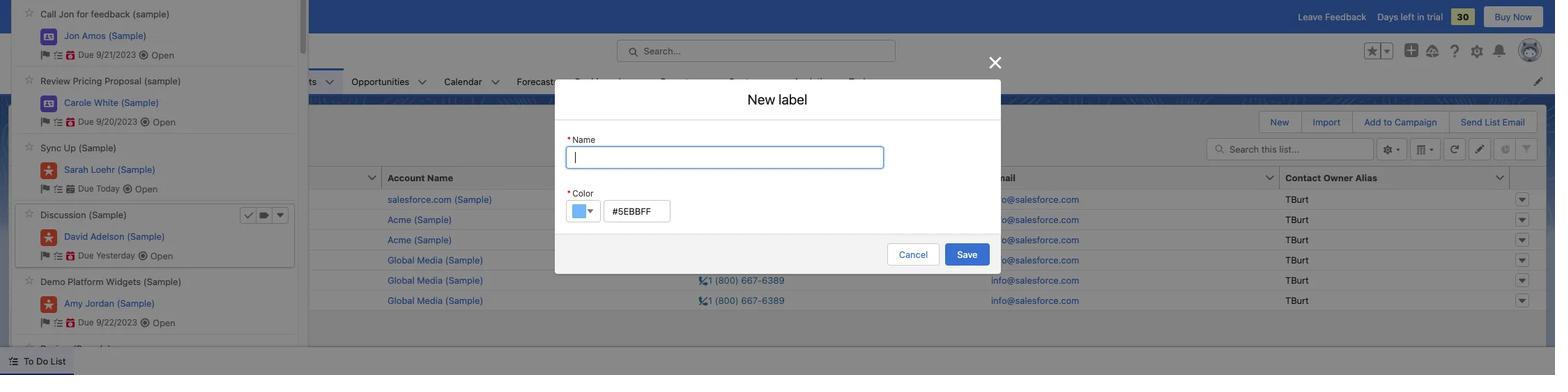 Task type: vqa. For each thing, say whether or not it's contained in the screenshot.


Task type: describe. For each thing, give the bounding box(es) containing it.
global media (sample) for geoff minor (sample)
[[388, 254, 483, 265]]

review for review (sample)
[[40, 343, 70, 354]]

* for * color
[[567, 188, 571, 198]]

save
[[957, 248, 978, 260]]

info@salesforce.com for geoff minor (sample)
[[991, 254, 1079, 265]]

text error image for david adelson (sample)
[[66, 251, 75, 261]]

* for * name
[[567, 134, 571, 145]]

1 vertical spatial jon amos (sample) link
[[79, 294, 161, 306]]

0 vertical spatial jon
[[59, 9, 74, 20]]

text default image inside sync up (sample) "element"
[[53, 184, 63, 194]]

phone element
[[693, 166, 986, 189]]

buy
[[1495, 11, 1511, 22]]

leanne tomlin (sample)
[[79, 234, 180, 245]]

dashboards list item
[[567, 68, 652, 94]]

yesterday
[[96, 250, 135, 261]]

info@salesforce.com link for jon amos (sample)
[[991, 294, 1079, 306]]

1 vertical spatial cell
[[693, 209, 986, 229]]

color
[[572, 188, 594, 198]]

contacts list item
[[270, 68, 343, 94]]

contacts inside contacts link
[[279, 76, 317, 87]]

text default image down leanne tomlin (sample) link
[[138, 251, 148, 261]]

leanne
[[79, 234, 109, 245]]

add to campaign
[[1364, 116, 1437, 128]]

leads
[[144, 76, 169, 87]]

to do list button
[[0, 347, 74, 375]]

info@salesforce.com for jon amos (sample)
[[991, 294, 1079, 306]]

contact owner alias
[[1285, 172, 1377, 183]]

now
[[1513, 11, 1532, 22]]

4 items selected
[[17, 150, 83, 160]]

2 acme (sample) link from the top
[[388, 234, 452, 245]]

recently viewed|contacts|list view element
[[8, 105, 1547, 347]]

calendar list item
[[436, 68, 509, 94]]

geoff minor (sample) link
[[79, 254, 169, 265]]

account name element
[[382, 166, 701, 189]]

2 global from the top
[[388, 274, 415, 285]]

sync up (sample) link
[[40, 143, 117, 154]]

open for carole white (sample)
[[153, 116, 176, 127]]

feedback
[[91, 9, 130, 20]]

widgets
[[106, 276, 141, 287]]

jon amos (sample) inside call jon for feedback (sample) element
[[64, 30, 147, 41]]

add to campaign button
[[1353, 112, 1448, 132]]

to do list
[[24, 355, 66, 367]]

reports link
[[652, 68, 702, 94]]

email element
[[986, 166, 1288, 189]]

sarah loehr (sample) link
[[64, 164, 156, 175]]

review pricing proposal (sample) element
[[15, 69, 295, 134]]

1 acme (sample) link from the top
[[388, 214, 452, 225]]

tburt for leanne tomlin (sample)
[[1285, 234, 1309, 245]]

marc benioff (sample)
[[79, 193, 173, 205]]

(sample) inside sync up (sample) 'link'
[[78, 143, 117, 154]]

info@salesforce.com for carole white (sample)
[[991, 274, 1079, 285]]

1 vertical spatial jon
[[64, 30, 79, 41]]

recently viewed grid
[[9, 166, 1546, 311]]

tomlin
[[112, 234, 139, 245]]

howard
[[79, 214, 111, 225]]

info@salesforce.com link for carole white (sample)
[[991, 274, 1079, 285]]

sarah
[[64, 164, 88, 175]]

cancel
[[899, 248, 928, 260]]

geoff minor (sample)
[[79, 254, 169, 265]]

contacts link
[[270, 68, 325, 94]]

1 vertical spatial (sample)
[[144, 76, 181, 87]]

contacts image
[[17, 111, 40, 133]]

acme for 1st acme (sample) link from the bottom of the recently viewed grid
[[388, 234, 411, 245]]

dashboards link
[[567, 68, 634, 94]]

feedback
[[1325, 11, 1366, 22]]

quotes
[[728, 76, 759, 87]]

carole inside recently viewed grid
[[79, 274, 106, 285]]

0 vertical spatial carole white (sample) link
[[64, 97, 159, 108]]

white inside recently viewed grid
[[109, 274, 133, 285]]

info@salesforce.com for leanne tomlin (sample)
[[991, 234, 1079, 245]]

(sample) inside amy jordan (sample) link
[[117, 297, 155, 308]]

send list email button
[[1450, 112, 1536, 132]]

new for new label
[[748, 91, 775, 107]]

acme (sample) for 1st acme (sample) link from the top
[[388, 214, 452, 225]]

leave feedback link
[[1298, 11, 1366, 22]]

amy jordan (sample)
[[64, 297, 155, 308]]

days
[[1377, 11, 1398, 22]]

text error image for amy jordan (sample)
[[66, 318, 75, 328]]

sales
[[47, 73, 78, 88]]

Search Recently Viewed list view. search field
[[1207, 138, 1374, 160]]

amy
[[64, 297, 83, 308]]

call jon for feedback (sample)
[[40, 9, 170, 20]]

info@salesforce.com link for howard jones (sample)
[[991, 214, 1079, 225]]

open for amy jordan (sample)
[[153, 317, 175, 328]]

import
[[1313, 116, 1341, 128]]

marc
[[79, 193, 100, 205]]

open for david adelson (sample)
[[150, 250, 173, 261]]

2 global media (sample) link from the top
[[388, 274, 483, 285]]

due today
[[78, 183, 120, 194]]

cancel button
[[887, 243, 940, 265]]

info@salesforce.com link for geoff minor (sample)
[[991, 254, 1079, 265]]

global for geoff minor (sample)
[[388, 254, 415, 265]]

in
[[1417, 11, 1424, 22]]

adelson
[[90, 230, 124, 242]]

(sample) inside sarah loehr (sample) link
[[117, 164, 156, 175]]

salesforce.com
[[388, 193, 452, 205]]

name button
[[73, 166, 367, 189]]

sync up (sample) element
[[15, 136, 295, 200]]

due 9/22/2023
[[78, 317, 137, 328]]

howard jones (sample) link
[[79, 214, 179, 225]]

0 vertical spatial cell
[[51, 166, 73, 189]]

benioff
[[102, 193, 133, 205]]

owner
[[1323, 172, 1353, 183]]

david
[[64, 230, 88, 242]]

import button
[[1302, 112, 1352, 132]]

new label
[[748, 91, 807, 107]]

text default image inside the to do list button
[[8, 356, 18, 366]]

info@salesforce.com for howard jones (sample)
[[991, 214, 1079, 225]]

analytics link
[[785, 68, 840, 94]]

(sample) inside the demo platform widgets (sample) link
[[143, 276, 181, 287]]

jon amos (sample) inside recently viewed grid
[[79, 294, 161, 306]]

items
[[25, 150, 47, 160]]

jordan
[[85, 297, 114, 308]]

to
[[24, 355, 34, 367]]

1 info@salesforce.com from the top
[[991, 193, 1079, 205]]

recently
[[48, 120, 101, 135]]

account name
[[388, 172, 453, 183]]

0 horizontal spatial name
[[79, 172, 105, 183]]

sync up (sample)
[[40, 143, 117, 154]]

phone
[[698, 172, 727, 183]]

search... button
[[617, 40, 895, 62]]

jon inside recently viewed grid
[[79, 294, 94, 306]]

tasks list item
[[840, 68, 899, 94]]

alias
[[1355, 172, 1377, 183]]

selected
[[49, 150, 83, 160]]

1 vertical spatial carole white (sample) link
[[79, 274, 174, 285]]

contact owner alias button
[[1280, 166, 1494, 189]]

name element
[[73, 166, 390, 189]]

for
[[77, 9, 88, 20]]

demo platform widgets (sample) element
[[15, 270, 295, 334]]

text default image inside 'discussion (sample)' element
[[53, 251, 63, 261]]



Task type: locate. For each thing, give the bounding box(es) containing it.
1 horizontal spatial cell
[[693, 209, 986, 229]]

1 horizontal spatial name
[[427, 172, 453, 183]]

review up to do list
[[40, 343, 70, 354]]

5 info@salesforce.com link from the top
[[991, 274, 1079, 285]]

1 info@salesforce.com link from the top
[[991, 193, 1079, 205]]

account
[[388, 172, 425, 183]]

due inside demo platform widgets (sample) element
[[78, 317, 94, 328]]

1 horizontal spatial contacts
[[279, 76, 317, 87]]

9/21/2023
[[96, 50, 136, 60]]

text error image up sales
[[66, 50, 75, 60]]

text default image
[[40, 50, 50, 60], [53, 50, 63, 60], [139, 50, 149, 60], [53, 117, 63, 127], [53, 184, 63, 194], [53, 251, 63, 261], [40, 318, 50, 328], [140, 318, 150, 328]]

open inside sync up (sample) "element"
[[135, 183, 158, 194]]

amos up due 9/21/2023
[[82, 30, 106, 41]]

None search field
[[1207, 138, 1374, 160]]

global media (sample) link for geoff minor (sample)
[[388, 254, 483, 265]]

2 media from the top
[[417, 274, 443, 285]]

email inside button
[[991, 172, 1016, 183]]

acme
[[388, 214, 411, 225], [388, 234, 411, 245]]

4
[[17, 150, 23, 160]]

leanne tomlin (sample) link
[[79, 234, 180, 245]]

due yesterday
[[78, 250, 135, 261]]

(sample)
[[108, 30, 147, 41], [121, 97, 159, 108], [78, 143, 117, 154], [117, 164, 156, 175], [135, 193, 173, 205], [454, 193, 492, 205], [89, 209, 127, 221], [141, 214, 179, 225], [414, 214, 452, 225], [127, 230, 165, 242], [142, 234, 180, 245], [414, 234, 452, 245], [131, 254, 169, 265], [445, 254, 483, 265], [136, 274, 174, 285], [445, 274, 483, 285], [143, 276, 181, 287], [123, 294, 161, 306], [445, 294, 483, 306], [117, 297, 155, 308], [73, 343, 111, 354]]

leave
[[1298, 11, 1323, 22]]

name for * name
[[572, 134, 595, 145]]

* up "account name" element
[[567, 134, 571, 145]]

2 global media (sample) from the top
[[388, 274, 483, 285]]

0 vertical spatial media
[[417, 254, 443, 265]]

open for sarah loehr (sample)
[[135, 183, 158, 194]]

1 horizontal spatial email
[[1503, 116, 1525, 128]]

9/22/2023
[[96, 317, 137, 328]]

review
[[40, 76, 70, 87], [40, 343, 70, 354]]

white up due 9/20/2023
[[94, 97, 118, 108]]

due inside sync up (sample) "element"
[[78, 183, 94, 194]]

name up due today
[[79, 172, 105, 183]]

0 vertical spatial text error image
[[66, 50, 75, 60]]

due 9/21/2023
[[78, 50, 136, 60]]

2 vertical spatial jon
[[79, 294, 94, 306]]

contact owner alias element
[[1280, 166, 1518, 189]]

discussion (sample) element
[[15, 203, 295, 267]]

1 vertical spatial global media (sample) link
[[388, 274, 483, 285]]

3 global media (sample) from the top
[[388, 294, 483, 306]]

text default image up demo at the bottom left of the page
[[40, 251, 50, 261]]

0 horizontal spatial contacts
[[48, 109, 86, 121]]

1 vertical spatial new
[[1270, 116, 1289, 128]]

due down amy
[[78, 317, 94, 328]]

2 text error image from the top
[[66, 318, 75, 328]]

2 vertical spatial click to dial disabled image
[[698, 294, 785, 306]]

1 vertical spatial media
[[417, 274, 443, 285]]

1 vertical spatial text error image
[[66, 117, 75, 127]]

add
[[1364, 116, 1381, 128]]

due for sarah
[[78, 183, 94, 194]]

media for jon amos (sample)
[[417, 294, 443, 306]]

2 text error image from the top
[[66, 117, 75, 127]]

name for account name
[[427, 172, 453, 183]]

3 media from the top
[[417, 294, 443, 306]]

carole down pricing
[[64, 97, 91, 108]]

0 vertical spatial (sample)
[[132, 9, 170, 20]]

3 global media (sample) link from the top
[[388, 294, 483, 306]]

2 vertical spatial global media (sample)
[[388, 294, 483, 306]]

1 tburt from the top
[[1285, 193, 1309, 205]]

review for review pricing proposal (sample)
[[40, 76, 70, 87]]

2 due from the top
[[78, 116, 94, 127]]

tburt
[[1285, 193, 1309, 205], [1285, 214, 1309, 225], [1285, 234, 1309, 245], [1285, 254, 1309, 265], [1285, 274, 1309, 285], [1285, 294, 1309, 306]]

0 vertical spatial jon amos (sample)
[[64, 30, 147, 41]]

3 global from the top
[[388, 294, 415, 306]]

None text field
[[566, 146, 883, 168], [603, 200, 670, 222], [566, 146, 883, 168], [603, 200, 670, 222]]

name up color
[[572, 134, 595, 145]]

2 info@salesforce.com link from the top
[[991, 214, 1079, 225]]

viewed
[[103, 120, 148, 135]]

1 vertical spatial acme (sample)
[[388, 234, 452, 245]]

2 review from the top
[[40, 343, 70, 354]]

buy now
[[1495, 11, 1532, 22]]

new for new
[[1270, 116, 1289, 128]]

text default image inside demo platform widgets (sample) element
[[53, 318, 63, 328]]

2 vertical spatial global media (sample) link
[[388, 294, 483, 306]]

6 tburt from the top
[[1285, 294, 1309, 306]]

0 vertical spatial *
[[567, 134, 571, 145]]

jon amos (sample) link up due 9/21/2023
[[64, 30, 147, 42]]

review (sample)
[[40, 343, 111, 354]]

(sample) right feedback
[[132, 9, 170, 20]]

left
[[1401, 11, 1415, 22]]

open for jon amos (sample)
[[151, 49, 174, 60]]

text error image down amy
[[66, 318, 75, 328]]

list right send
[[1485, 116, 1500, 128]]

2 info@salesforce.com from the top
[[991, 214, 1079, 225]]

action image
[[1510, 166, 1546, 189]]

text default image up review (sample)
[[53, 318, 63, 328]]

carole white (sample) link up due 9/20/2023
[[64, 97, 159, 108]]

text default image inside review pricing proposal (sample) element
[[53, 117, 63, 127]]

click to dial disabled image
[[698, 234, 785, 245], [698, 274, 785, 285], [698, 294, 785, 306]]

discussion (sample) link
[[40, 209, 127, 221]]

1 vertical spatial list
[[51, 355, 66, 367]]

due 9/20/2023
[[78, 116, 138, 127]]

demo platform widgets (sample) link
[[40, 276, 181, 288]]

acme (sample) link
[[388, 214, 452, 225], [388, 234, 452, 245]]

1 vertical spatial white
[[109, 274, 133, 285]]

2 acme from the top
[[388, 234, 411, 245]]

*
[[567, 134, 571, 145], [567, 188, 571, 198]]

0 vertical spatial click to dial disabled image
[[698, 234, 785, 245]]

search...
[[644, 45, 681, 56]]

0 vertical spatial global
[[388, 254, 415, 265]]

carole down geoff at left bottom
[[79, 274, 106, 285]]

open up leads list item
[[151, 49, 174, 60]]

4 info@salesforce.com from the top
[[991, 254, 1079, 265]]

item number element
[[9, 166, 51, 189]]

list
[[1485, 116, 1500, 128], [51, 355, 66, 367]]

due for david
[[78, 250, 94, 261]]

text default image right today
[[123, 184, 132, 194]]

jon amos (sample) up due 9/21/2023
[[64, 30, 147, 41]]

email inside button
[[1503, 116, 1525, 128]]

0 horizontal spatial list
[[51, 355, 66, 367]]

calendar link
[[436, 68, 490, 94]]

3 info@salesforce.com link from the top
[[991, 234, 1079, 245]]

david adelson (sample) link
[[64, 230, 165, 242]]

1 vertical spatial email
[[991, 172, 1016, 183]]

list inside button
[[1485, 116, 1500, 128]]

2 vertical spatial global
[[388, 294, 415, 306]]

4 info@salesforce.com link from the top
[[991, 254, 1079, 265]]

text default image right 9/20/2023
[[140, 117, 150, 127]]

label
[[779, 91, 807, 107]]

1 vertical spatial text error image
[[66, 318, 75, 328]]

1 media from the top
[[417, 254, 443, 265]]

text error image down david at the bottom of page
[[66, 251, 75, 261]]

group
[[1364, 43, 1393, 59]]

demo
[[40, 276, 65, 287]]

geoff
[[79, 254, 102, 265]]

review pricing proposal (sample) link
[[40, 76, 181, 87]]

0 vertical spatial global media (sample)
[[388, 254, 483, 265]]

demo platform widgets (sample)
[[40, 276, 181, 287]]

1 vertical spatial contacts
[[48, 109, 86, 121]]

loehr
[[91, 164, 115, 175]]

text default image down sarah
[[66, 184, 75, 194]]

global media (sample) link for jon amos (sample)
[[388, 294, 483, 306]]

list view controls image
[[1377, 138, 1407, 160]]

new up search recently viewed list view. search field
[[1270, 116, 1289, 128]]

acme (sample) for 1st acme (sample) link from the bottom of the recently viewed grid
[[388, 234, 452, 245]]

reports list item
[[652, 68, 720, 94]]

amos inside call jon for feedback (sample) element
[[82, 30, 106, 41]]

0 vertical spatial review
[[40, 76, 70, 87]]

0 vertical spatial acme
[[388, 214, 411, 225]]

(sample) inside david adelson (sample) link
[[127, 230, 165, 242]]

tburt for howard jones (sample)
[[1285, 214, 1309, 225]]

0 horizontal spatial cell
[[51, 166, 73, 189]]

text default image left to
[[8, 356, 18, 366]]

5 due from the top
[[78, 317, 94, 328]]

carole white (sample)
[[64, 97, 159, 108], [79, 274, 174, 285]]

2 vertical spatial media
[[417, 294, 443, 306]]

home link
[[94, 68, 136, 94]]

list
[[94, 68, 1555, 94]]

sync
[[40, 143, 61, 154]]

0 vertical spatial acme (sample)
[[388, 214, 452, 225]]

1 vertical spatial acme
[[388, 234, 411, 245]]

0 vertical spatial acme (sample) link
[[388, 214, 452, 225]]

jon amos (sample) link down widgets
[[79, 294, 161, 306]]

marc benioff (sample) link
[[79, 193, 173, 205]]

open right benioff
[[135, 183, 158, 194]]

carole white (sample) up due 9/20/2023
[[64, 97, 159, 108]]

reports
[[660, 76, 693, 87]]

3 info@salesforce.com from the top
[[991, 234, 1079, 245]]

1 vertical spatial amos
[[97, 294, 120, 306]]

5 info@salesforce.com from the top
[[991, 274, 1079, 285]]

carole white (sample) link down geoff minor (sample)
[[79, 274, 174, 285]]

cell down the phone element
[[693, 209, 986, 229]]

review pricing proposal (sample)
[[40, 76, 181, 87]]

jon down the platform
[[79, 294, 94, 306]]

forecasts link
[[509, 68, 567, 94]]

amos down the demo platform widgets (sample) link
[[97, 294, 120, 306]]

tburt for geoff minor (sample)
[[1285, 254, 1309, 265]]

to
[[1384, 116, 1392, 128]]

leads list item
[[136, 68, 196, 94]]

1 vertical spatial global media (sample)
[[388, 274, 483, 285]]

jon left the for at the left top
[[59, 9, 74, 20]]

3 click to dial disabled image from the top
[[698, 294, 785, 306]]

white
[[94, 97, 118, 108], [109, 274, 133, 285]]

quotes list item
[[720, 68, 785, 94]]

2 horizontal spatial name
[[572, 134, 595, 145]]

home
[[103, 76, 128, 87]]

0 horizontal spatial email
[[991, 172, 1016, 183]]

list right do
[[51, 355, 66, 367]]

4 tburt from the top
[[1285, 254, 1309, 265]]

0 horizontal spatial new
[[748, 91, 775, 107]]

1 vertical spatial jon amos (sample)
[[79, 294, 161, 306]]

1 text error image from the top
[[66, 251, 75, 261]]

text default image
[[40, 117, 50, 127], [140, 117, 150, 127], [40, 184, 50, 194], [66, 184, 75, 194], [123, 184, 132, 194], [40, 251, 50, 261], [138, 251, 148, 261], [53, 318, 63, 328], [8, 356, 18, 366]]

sarah loehr (sample)
[[64, 164, 156, 175]]

open right viewed
[[153, 116, 176, 127]]

* left color
[[567, 188, 571, 198]]

due down sarah
[[78, 183, 94, 194]]

action element
[[1510, 166, 1546, 189]]

1 review from the top
[[40, 76, 70, 87]]

(sample)
[[132, 9, 170, 20], [144, 76, 181, 87]]

tburt for carole white (sample)
[[1285, 274, 1309, 285]]

carole white (sample) down geoff minor (sample)
[[79, 274, 174, 285]]

0 vertical spatial white
[[94, 97, 118, 108]]

0 vertical spatial amos
[[82, 30, 106, 41]]

global media (sample) for jon amos (sample)
[[388, 294, 483, 306]]

white down geoff minor (sample)
[[109, 274, 133, 285]]

carole white (sample) inside recently viewed grid
[[79, 274, 174, 285]]

2 * from the top
[[567, 188, 571, 198]]

0 vertical spatial contacts
[[279, 76, 317, 87]]

1 horizontal spatial new
[[1270, 116, 1289, 128]]

(sample) right the proposal
[[144, 76, 181, 87]]

text error image for jon amos (sample)
[[66, 50, 75, 60]]

info@salesforce.com link for leanne tomlin (sample)
[[991, 234, 1079, 245]]

1 acme (sample) from the top
[[388, 214, 452, 225]]

campaign
[[1395, 116, 1437, 128]]

phone button
[[693, 166, 970, 189]]

recently viewed status
[[17, 150, 83, 160]]

click to dial disabled image for acme (sample)
[[698, 234, 785, 245]]

discussion
[[40, 209, 86, 221]]

trial
[[1427, 11, 1443, 22]]

acme for 1st acme (sample) link from the top
[[388, 214, 411, 225]]

text error image for carole white (sample)
[[66, 117, 75, 127]]

(sample) inside review (sample) link
[[73, 343, 111, 354]]

open down leanne tomlin (sample) link
[[150, 250, 173, 261]]

display as table image
[[1410, 138, 1441, 160]]

1 acme from the top
[[388, 214, 411, 225]]

0 vertical spatial carole white (sample)
[[64, 97, 159, 108]]

list inside button
[[51, 355, 66, 367]]

0 vertical spatial new
[[748, 91, 775, 107]]

call jon for feedback (sample) element
[[15, 2, 295, 67]]

due inside review pricing proposal (sample) element
[[78, 116, 94, 127]]

global for jon amos (sample)
[[388, 294, 415, 306]]

text default image up discussion
[[40, 184, 50, 194]]

due for jon
[[78, 50, 94, 60]]

open
[[151, 49, 174, 60], [153, 116, 176, 127], [135, 183, 158, 194], [150, 250, 173, 261], [153, 317, 175, 328]]

* color
[[567, 188, 594, 198]]

cell
[[51, 166, 73, 189], [693, 209, 986, 229]]

cell down selected
[[51, 166, 73, 189]]

3 due from the top
[[78, 183, 94, 194]]

(sample) inside call jon for feedback (sample) element
[[108, 30, 147, 41]]

media for geoff minor (sample)
[[417, 254, 443, 265]]

1 global media (sample) link from the top
[[388, 254, 483, 265]]

jon down the for at the left top
[[64, 30, 79, 41]]

open inside 'discussion (sample)' element
[[150, 250, 173, 261]]

6 info@salesforce.com from the top
[[991, 294, 1079, 306]]

1 text error image from the top
[[66, 50, 75, 60]]

carole inside the carole white (sample) link
[[64, 97, 91, 108]]

text error image
[[66, 50, 75, 60], [66, 117, 75, 127]]

leads link
[[136, 68, 178, 94]]

name
[[572, 134, 595, 145], [79, 172, 105, 183], [427, 172, 453, 183]]

1 vertical spatial *
[[567, 188, 571, 198]]

opportunities link
[[343, 68, 418, 94]]

2 tburt from the top
[[1285, 214, 1309, 225]]

inverse image
[[987, 54, 1003, 71]]

open inside demo platform widgets (sample) element
[[153, 317, 175, 328]]

1 vertical spatial click to dial disabled image
[[698, 274, 785, 285]]

1 vertical spatial global
[[388, 274, 415, 285]]

0 vertical spatial text error image
[[66, 251, 75, 261]]

due for carole
[[78, 116, 94, 127]]

tburt for jon amos (sample)
[[1285, 294, 1309, 306]]

due down leanne
[[78, 250, 94, 261]]

opportunities list item
[[343, 68, 436, 94]]

buy now button
[[1483, 6, 1544, 28]]

1 click to dial disabled image from the top
[[698, 234, 785, 245]]

* name
[[567, 134, 595, 145]]

3 tburt from the top
[[1285, 234, 1309, 245]]

text error image inside call jon for feedback (sample) element
[[66, 50, 75, 60]]

due for amy
[[78, 317, 94, 328]]

quotes link
[[720, 68, 767, 94]]

send list email
[[1461, 116, 1525, 128]]

global
[[388, 254, 415, 265], [388, 274, 415, 285], [388, 294, 415, 306]]

2 click to dial disabled image from the top
[[698, 274, 785, 285]]

howard jones (sample)
[[79, 214, 179, 225]]

0 vertical spatial carole
[[64, 97, 91, 108]]

calendar
[[444, 76, 482, 87]]

item number image
[[9, 166, 51, 189]]

due inside 'discussion (sample)' element
[[78, 250, 94, 261]]

jon amos (sample) down widgets
[[79, 294, 161, 306]]

new down quotes
[[748, 91, 775, 107]]

review left pricing
[[40, 76, 70, 87]]

new inside button
[[1270, 116, 1289, 128]]

proposal
[[105, 76, 141, 87]]

due up pricing
[[78, 50, 94, 60]]

1 vertical spatial carole
[[79, 274, 106, 285]]

open inside call jon for feedback (sample) element
[[151, 49, 174, 60]]

1 * from the top
[[567, 134, 571, 145]]

info@salesforce.com link
[[991, 193, 1079, 205], [991, 214, 1079, 225], [991, 234, 1079, 245], [991, 254, 1079, 265], [991, 274, 1079, 285], [991, 294, 1079, 306]]

(sample) inside review pricing proposal (sample) element
[[121, 97, 159, 108]]

amos inside recently viewed grid
[[97, 294, 120, 306]]

(sample) inside discussion (sample) link
[[89, 209, 127, 221]]

0 vertical spatial list
[[1485, 116, 1500, 128]]

contacts inside recently viewed|contacts|list view element
[[48, 109, 86, 121]]

today
[[96, 183, 120, 194]]

new button
[[1259, 112, 1300, 132]]

due up sync up (sample)
[[78, 116, 94, 127]]

amy jordan (sample) link
[[64, 297, 155, 309]]

text default image right "contacts" icon
[[40, 117, 50, 127]]

2 acme (sample) from the top
[[388, 234, 452, 245]]

4 due from the top
[[78, 250, 94, 261]]

1 vertical spatial review
[[40, 343, 70, 354]]

carole white (sample) link
[[64, 97, 159, 108], [79, 274, 174, 285]]

open inside review pricing proposal (sample) element
[[153, 116, 176, 127]]

review (sample) link
[[40, 343, 111, 355]]

6 info@salesforce.com link from the top
[[991, 294, 1079, 306]]

dashboards
[[575, 76, 626, 87]]

call jon for feedback (sample) link
[[40, 9, 170, 20]]

due inside call jon for feedback (sample) element
[[78, 50, 94, 60]]

contacts
[[279, 76, 317, 87], [48, 109, 86, 121]]

0 vertical spatial jon amos (sample) link
[[64, 30, 147, 42]]

text error image up up
[[66, 117, 75, 127]]

1 vertical spatial acme (sample) link
[[388, 234, 452, 245]]

none search field inside recently viewed|contacts|list view element
[[1207, 138, 1374, 160]]

name up salesforce.com (sample) link
[[427, 172, 453, 183]]

click to dial disabled image for global media (sample)
[[698, 274, 785, 285]]

text error image inside review pricing proposal (sample) element
[[66, 117, 75, 127]]

1 due from the top
[[78, 50, 94, 60]]

text error image
[[66, 251, 75, 261], [66, 318, 75, 328]]

1 global media (sample) from the top
[[388, 254, 483, 265]]

0 vertical spatial email
[[1503, 116, 1525, 128]]

do
[[36, 355, 48, 367]]

list containing home
[[94, 68, 1555, 94]]

0 vertical spatial global media (sample) link
[[388, 254, 483, 265]]

recently viewed
[[48, 120, 148, 135]]

carole white (sample) inside review pricing proposal (sample) element
[[64, 97, 159, 108]]

1 global from the top
[[388, 254, 415, 265]]

tasks link
[[840, 68, 881, 94]]

days left in trial
[[1377, 11, 1443, 22]]

1 horizontal spatial list
[[1485, 116, 1500, 128]]

open right 9/22/2023
[[153, 317, 175, 328]]

white inside review pricing proposal (sample) element
[[94, 97, 118, 108]]

1 vertical spatial carole white (sample)
[[79, 274, 174, 285]]

5 tburt from the top
[[1285, 274, 1309, 285]]

platform
[[68, 276, 103, 287]]



